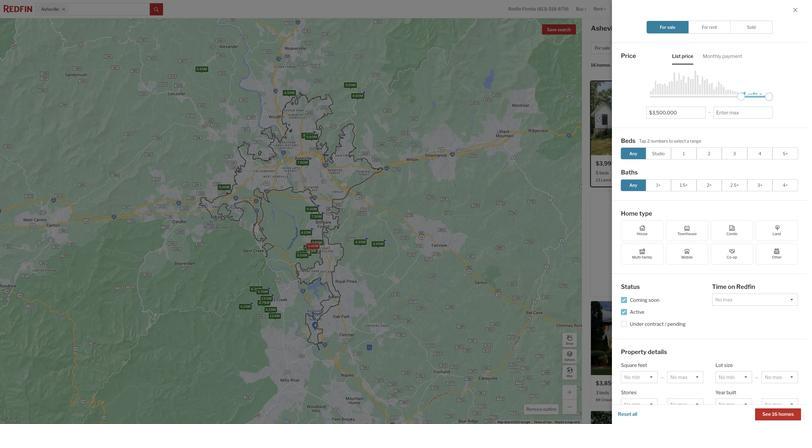 Task type: locate. For each thing, give the bounding box(es) containing it.
year built
[[716, 390, 737, 396]]

photo of 89 chauncey cir, asheville, nc 28803 image
[[591, 301, 692, 375]]

16 right see
[[772, 411, 778, 417]]

16 down the "for sale" button
[[591, 63, 596, 68]]

1 horizontal spatial 4.00m
[[352, 93, 363, 98]]

4.25m left 4.79m
[[240, 304, 251, 309]]

for sale right homes
[[660, 25, 676, 30]]

terms
[[534, 420, 543, 424]]

1 vertical spatial 5
[[702, 280, 705, 285]]

ft up 1+ option
[[652, 170, 655, 175]]

for sale inside button
[[595, 45, 610, 51]]

1 favorite button checkbox from the top
[[785, 270, 793, 278]]

0 horizontal spatial ct,
[[623, 178, 628, 182]]

$3,995,000 for photo of 65 kalmia dr, asheville, nc 28804
[[702, 380, 734, 387]]

3.50m
[[303, 133, 313, 138]]

baths right 7
[[722, 280, 733, 285]]

time on redfin
[[713, 283, 756, 290]]

sale right for
[[668, 25, 676, 30]]

0 horizontal spatial a
[[565, 420, 567, 424]]

for inside option
[[660, 25, 667, 30]]

4.00m down the "3.69m" on the top of the page
[[352, 93, 363, 98]]

10.00m
[[305, 246, 317, 250]]

favorite button checkbox
[[785, 270, 793, 278], [785, 380, 793, 388]]

favorite button checkbox for $3,995,000
[[679, 160, 687, 168]]

asheville, down 3,014
[[629, 178, 645, 182]]

5 up 23
[[596, 170, 599, 175]]

see 16 homes
[[763, 411, 794, 417]]

4.5 up valley
[[613, 170, 619, 175]]

73 crestridge dr, asheville, nc 28803
[[702, 288, 766, 292]]

options button
[[562, 349, 578, 364]]

4.00m up 4.98m
[[308, 244, 319, 248]]

0 vertical spatial beds
[[600, 170, 609, 175]]

remove outline
[[527, 407, 557, 412]]

— for lot size
[[755, 375, 759, 380]]

4.00m
[[352, 93, 363, 98], [308, 244, 319, 248]]

beds up lance
[[600, 170, 609, 175]]

5 up 73
[[702, 280, 705, 285]]

Mobile checkbox
[[666, 244, 709, 265]]

0 horizontal spatial 4
[[613, 390, 615, 395]]

crestridge
[[707, 288, 725, 292]]

ft for $3,850,000
[[649, 390, 652, 395]]

0 horizontal spatial $3,995,000
[[596, 160, 628, 167]]

map down options
[[567, 374, 573, 378]]

1 vertical spatial ft
[[755, 280, 758, 285]]

1 vertical spatial favorite button checkbox
[[785, 380, 793, 388]]

1 vertical spatial homes
[[779, 411, 794, 417]]

for up 16 homes
[[595, 45, 602, 51]]

4 checkbox
[[748, 147, 773, 159]]

see 16 homes button
[[756, 408, 802, 420]]

ft right 9,660
[[755, 280, 758, 285]]

0 horizontal spatial for
[[595, 45, 602, 51]]

redfin left "florida:"
[[509, 6, 522, 12]]

9,660 sq ft
[[737, 280, 758, 285]]

sale
[[668, 25, 676, 30], [602, 45, 610, 51]]

5 beds up lance
[[596, 170, 609, 175]]

4.98m
[[306, 249, 316, 253]]

1 horizontal spatial 4
[[759, 151, 762, 156]]

0 vertical spatial 2
[[648, 138, 650, 143]]

3
[[734, 151, 736, 156], [596, 390, 599, 395]]

option group containing house
[[621, 220, 799, 265]]

list
[[672, 53, 681, 59]]

0 vertical spatial sale
[[668, 25, 676, 30]]

2.5+
[[731, 183, 739, 188]]

0 vertical spatial 5.00m
[[219, 185, 229, 189]]

28803 up 3+
[[752, 178, 764, 182]]

baths up 23 lance valley ct, asheville, nc 28803
[[620, 170, 631, 175]]

valley
[[612, 178, 622, 182]]

5 for 4.5 baths
[[596, 170, 599, 175]]

0 vertical spatial redfin
[[509, 6, 522, 12]]

1 horizontal spatial 4.5
[[719, 390, 725, 395]]

year
[[716, 390, 726, 396]]

any for 1+
[[630, 183, 638, 188]]

1 vertical spatial 3
[[596, 390, 599, 395]]

redfin right the on
[[737, 283, 756, 290]]

7.80m
[[297, 160, 308, 164]]

1 horizontal spatial a
[[687, 138, 690, 143]]

1 horizontal spatial $3,995,000
[[702, 380, 734, 387]]

1 horizontal spatial 4.5 baths
[[719, 390, 737, 395]]

4.5 baths
[[613, 170, 631, 175], [719, 390, 737, 395]]

1 horizontal spatial homes
[[779, 411, 794, 417]]

favorite button image
[[679, 160, 687, 168]]

property details
[[621, 348, 667, 355]]

1 vertical spatial beds
[[706, 280, 715, 285]]

2 left '3' checkbox
[[708, 151, 711, 156]]

0 horizontal spatial 3
[[596, 390, 599, 395]]

any down beds
[[630, 151, 638, 156]]

asheville, nc homes for sale
[[591, 24, 682, 32]]

asheville, down 5,365
[[625, 398, 641, 402]]

details
[[648, 348, 667, 355]]

4.25m up 13.8m
[[265, 308, 276, 312]]

asheville, for 89 chauncey cir, asheville, nc 28803
[[625, 398, 641, 402]]

4.15m
[[301, 230, 311, 234]]

ft
[[652, 170, 655, 175], [755, 280, 758, 285], [649, 390, 652, 395]]

for sale up 16 homes
[[595, 45, 610, 51]]

nc for 65 kalmia dr, asheville, nc 28804
[[742, 398, 747, 402]]

0 horizontal spatial 4.5 baths
[[613, 170, 631, 175]]

16 homes
[[591, 63, 611, 68]]

a left map at the right bottom of the page
[[565, 420, 567, 424]]

baths for $3,995,000
[[726, 390, 737, 395]]

2 vertical spatial sq
[[643, 390, 648, 395]]

for for for rent "checkbox"
[[702, 25, 709, 30]]

0 horizontal spatial 5
[[596, 170, 599, 175]]

2 favorite button checkbox from the top
[[679, 380, 687, 388]]

2 checkbox
[[697, 147, 722, 159]]

map button
[[562, 365, 578, 380]]

2 vertical spatial beds
[[600, 390, 609, 395]]

518-
[[549, 6, 558, 12]]

remove
[[527, 407, 543, 412]]

$3,995,000
[[596, 160, 628, 167], [702, 380, 734, 387]]

3.85m
[[312, 240, 322, 244]]

sold
[[748, 25, 756, 30]]

4.40m
[[307, 207, 317, 211]]

28803
[[652, 178, 663, 182], [752, 178, 764, 182], [754, 288, 766, 292], [648, 398, 660, 402]]

1+
[[657, 183, 661, 188]]

baths up cir,
[[616, 390, 627, 395]]

1 vertical spatial for sale
[[595, 45, 610, 51]]

0 vertical spatial dr,
[[726, 288, 730, 292]]

1 vertical spatial dr,
[[720, 398, 724, 402]]

Studio checkbox
[[646, 147, 672, 159]]

1 vertical spatial 5 beds
[[702, 280, 715, 285]]

1 checkbox
[[672, 147, 697, 159]]

any
[[630, 151, 638, 156], [630, 183, 638, 188]]

any down 23 lance valley ct, asheville, nc 28803
[[630, 183, 638, 188]]

0 horizontal spatial homes
[[597, 63, 611, 68]]

0 vertical spatial 4.5 baths
[[613, 170, 631, 175]]

4 for 4
[[759, 151, 762, 156]]

0 vertical spatial sq
[[646, 170, 651, 175]]

baths up 65 kalmia dr, asheville, nc 28804
[[726, 390, 737, 395]]

map for map data ©2023 google
[[498, 420, 504, 424]]

1 horizontal spatial map
[[567, 374, 573, 378]]

0 horizontal spatial 2
[[648, 138, 650, 143]]

0 vertical spatial any
[[630, 151, 638, 156]]

1 horizontal spatial 3
[[734, 151, 736, 156]]

1 vertical spatial 2
[[708, 151, 711, 156]]

1 vertical spatial sq
[[750, 280, 754, 285]]

sq right 5,365
[[643, 390, 648, 395]]

homes right see
[[779, 411, 794, 417]]

1 horizontal spatial ct,
[[724, 178, 729, 182]]

0 horizontal spatial 4.25m
[[240, 304, 251, 309]]

—
[[708, 110, 712, 114], [368, 345, 371, 349], [661, 375, 664, 380], [755, 375, 759, 380], [661, 402, 664, 407], [755, 402, 759, 407]]

28803 down "9,660 sq ft"
[[754, 288, 766, 292]]

4.5 left built
[[719, 390, 725, 395]]

favorite button checkbox
[[679, 160, 687, 168], [679, 380, 687, 388]]

land
[[773, 232, 781, 236]]

asheville, up 2.5+
[[729, 178, 745, 182]]

maximum price slider
[[765, 93, 773, 100]]

1 vertical spatial any
[[630, 183, 638, 188]]

1 vertical spatial 4.00m
[[308, 244, 319, 248]]

5 beds up 73
[[702, 280, 715, 285]]

ct, right valley
[[623, 178, 628, 182]]

map region
[[0, 0, 630, 424]]

list box
[[713, 294, 799, 306], [621, 371, 658, 383], [667, 371, 704, 383], [716, 371, 752, 383], [762, 371, 799, 383], [621, 399, 658, 411], [667, 399, 704, 411], [716, 399, 752, 411], [762, 399, 799, 411]]

for inside button
[[595, 45, 602, 51]]

square feet
[[621, 362, 647, 368]]

7 baths
[[719, 280, 733, 285]]

5 for 7 baths
[[702, 280, 705, 285]]

ct,
[[623, 178, 628, 182], [724, 178, 729, 182]]

dr, for $4,350,000
[[726, 288, 730, 292]]

new
[[703, 85, 710, 89]]

Enter max text field
[[717, 110, 770, 115]]

13.0m
[[262, 296, 272, 301]]

For rent checkbox
[[689, 21, 731, 34]]

2 horizontal spatial for
[[702, 25, 709, 30]]

4
[[759, 151, 762, 156], [613, 390, 615, 395]]

3,014 sq ft
[[634, 170, 655, 175]]

89 chauncey cir, asheville, nc 28803
[[596, 398, 660, 402]]

map inside button
[[567, 374, 573, 378]]

2+ radio
[[697, 179, 722, 191]]

1 horizontal spatial 5.00m
[[373, 242, 384, 246]]

homes inside button
[[779, 411, 794, 417]]

remove outline button
[[524, 404, 559, 414]]

favorite button checkbox for $3,850,000
[[679, 380, 687, 388]]

sq right 9,660
[[750, 280, 754, 285]]

1 horizontal spatial 2
[[708, 151, 711, 156]]

mobile
[[682, 255, 693, 259]]

0 vertical spatial 4.00m
[[352, 93, 363, 98]]

previous button image
[[596, 115, 602, 121]]

0 vertical spatial a
[[687, 138, 690, 143]]

2 favorite button checkbox from the top
[[785, 380, 793, 388]]

search
[[558, 27, 571, 32]]

2 inside option
[[708, 151, 711, 156]]

2 right tap
[[648, 138, 650, 143]]

Townhouse checkbox
[[666, 220, 709, 241]]

4 for 4 baths
[[613, 390, 615, 395]]

coming soon
[[630, 297, 660, 303]]

asheville, down 9,660
[[731, 288, 747, 292]]

4 inside checkbox
[[759, 151, 762, 156]]

1 vertical spatial map
[[498, 420, 504, 424]]

for for the for sale option
[[660, 25, 667, 30]]

0 horizontal spatial map
[[498, 420, 504, 424]]

asheville, for 418 moraine ct, asheville, nc 28803
[[729, 178, 745, 182]]

1 vertical spatial $3,995,000
[[702, 380, 734, 387]]

4.5 baths up valley
[[613, 170, 631, 175]]

©2023
[[511, 420, 520, 424]]

5+ checkbox
[[773, 147, 799, 159]]

map left data on the right bottom of the page
[[498, 420, 504, 424]]

option group containing for sale
[[647, 21, 773, 34]]

0 horizontal spatial 4.00m
[[308, 244, 319, 248]]

baths for $3,850,000
[[616, 390, 627, 395]]

$3,995,000 up valley
[[596, 160, 628, 167]]

28804
[[748, 398, 760, 402]]

3 up "89"
[[596, 390, 599, 395]]

1 horizontal spatial redfin
[[737, 283, 756, 290]]

0 vertical spatial favorite button checkbox
[[785, 270, 793, 278]]

favorite button checkbox for $4,350,000
[[785, 270, 793, 278]]

0 horizontal spatial 4.5
[[613, 170, 619, 175]]

photo of 65 kalmia dr, asheville, nc 28804 image
[[697, 301, 798, 375]]

2 vertical spatial ft
[[649, 390, 652, 395]]

1 horizontal spatial 4.25m
[[265, 308, 276, 312]]

1 vertical spatial 4
[[613, 390, 615, 395]]

7.50m
[[311, 214, 322, 218]]

$3,995,000 for photo of 23 lance valley ct, asheville, nc 28803
[[596, 160, 628, 167]]

option group
[[647, 21, 773, 34], [621, 147, 799, 159], [621, 179, 799, 191], [621, 220, 799, 265]]

0 vertical spatial 5
[[596, 170, 599, 175]]

Co-op checkbox
[[711, 244, 754, 265]]

5
[[596, 170, 599, 175], [702, 280, 705, 285]]

beds up "chauncey"
[[600, 390, 609, 395]]

89
[[596, 398, 601, 402]]

0 vertical spatial 5 beds
[[596, 170, 609, 175]]

0 vertical spatial 4
[[759, 151, 762, 156]]

5 beds for 4.5 baths
[[596, 170, 609, 175]]

ft right 5,365
[[649, 390, 652, 395]]

photo of 465 lynn cove rd, asheville, nc 28804 image
[[591, 411, 692, 424]]

sale up 16 homes
[[602, 45, 610, 51]]

for left rent
[[702, 25, 709, 30]]

0 horizontal spatial 16
[[591, 63, 596, 68]]

2 ct, from the left
[[724, 178, 729, 182]]

ct, right moraine
[[724, 178, 729, 182]]

asheville, down built
[[725, 398, 741, 402]]

for sale
[[660, 25, 676, 30], [595, 45, 610, 51]]

0 horizontal spatial 5 beds
[[596, 170, 609, 175]]

3.95m
[[297, 251, 308, 256]]

0 horizontal spatial sale
[[602, 45, 610, 51]]

2+
[[707, 183, 712, 188]]

3 left 4 checkbox
[[734, 151, 736, 156]]

0 horizontal spatial redfin
[[509, 6, 522, 12]]

4 right '3' checkbox
[[759, 151, 762, 156]]

homes down the "for sale" button
[[597, 63, 611, 68]]

1 vertical spatial 4.5
[[719, 390, 725, 395]]

For sale checkbox
[[647, 21, 689, 34]]

— for stories
[[661, 402, 664, 407]]

16
[[591, 63, 596, 68], [772, 411, 778, 417]]

baths
[[621, 169, 638, 176]]

for left sale
[[660, 25, 667, 30]]

market insights link
[[732, 20, 768, 33]]

reset
[[618, 411, 632, 417]]

chauncey
[[602, 398, 618, 402]]

3 checkbox
[[722, 147, 748, 159]]

4.5 baths up 65 kalmia dr, asheville, nc 28804
[[719, 390, 737, 395]]

Multi-family checkbox
[[621, 244, 664, 265]]

dr, down 7 baths
[[726, 288, 730, 292]]

0 vertical spatial for sale
[[660, 25, 676, 30]]

1 horizontal spatial 16
[[772, 411, 778, 417]]

3 inside '3' checkbox
[[734, 151, 736, 156]]

4+
[[783, 183, 788, 188]]

4.25m
[[240, 304, 251, 309], [265, 308, 276, 312]]

Sold checkbox
[[731, 21, 773, 34]]

8756
[[558, 6, 569, 12]]

1 horizontal spatial 5
[[702, 280, 705, 285]]

Any radio
[[621, 179, 646, 191]]

6.36m
[[251, 287, 262, 291]]

1 favorite button checkbox from the top
[[679, 160, 687, 168]]

stories
[[621, 390, 637, 396]]

payment
[[723, 53, 743, 59]]

4 up "chauncey"
[[613, 390, 615, 395]]

1 horizontal spatial for
[[660, 25, 667, 30]]

13.8m
[[270, 314, 280, 318]]

0 vertical spatial map
[[567, 374, 573, 378]]

28803 down 5,365 sq ft at right
[[648, 398, 660, 402]]

1 vertical spatial sale
[[602, 45, 610, 51]]

0 vertical spatial $3,995,000
[[596, 160, 628, 167]]

0 horizontal spatial for sale
[[595, 45, 610, 51]]

reset all button
[[618, 408, 638, 420]]

price
[[621, 52, 636, 59]]

1 vertical spatial 4.5 baths
[[719, 390, 737, 395]]

0 vertical spatial favorite button checkbox
[[679, 160, 687, 168]]

1 horizontal spatial 5 beds
[[702, 280, 715, 285]]

1 vertical spatial 16
[[772, 411, 778, 417]]

$3,995,000 up 'year'
[[702, 380, 734, 387]]

for inside "checkbox"
[[702, 25, 709, 30]]

beds up crestridge at the bottom right of the page
[[706, 280, 715, 285]]

23
[[596, 178, 601, 182]]

dr, down 'year'
[[720, 398, 724, 402]]

1 horizontal spatial sale
[[668, 25, 676, 30]]

1 any from the top
[[630, 151, 638, 156]]

1 ct, from the left
[[623, 178, 628, 182]]

sq right 3,014
[[646, 170, 651, 175]]

report
[[555, 420, 564, 424]]

select
[[674, 138, 686, 143]]

Other checkbox
[[756, 244, 799, 265]]

2 any from the top
[[630, 183, 638, 188]]

65
[[702, 398, 707, 402]]

favorite button image for $3,850,000
[[679, 380, 687, 388]]

1 horizontal spatial dr,
[[726, 288, 730, 292]]

a left range
[[687, 138, 690, 143]]

0 horizontal spatial 5.00m
[[219, 185, 229, 189]]

sq for $4,350,000
[[750, 280, 754, 285]]

1 horizontal spatial for sale
[[660, 25, 676, 30]]

save
[[547, 27, 557, 32]]

co-op
[[727, 255, 738, 259]]

0 horizontal spatial dr,
[[720, 398, 724, 402]]

0 vertical spatial 3
[[734, 151, 736, 156]]

list price
[[672, 53, 694, 59]]

google
[[521, 420, 530, 424]]

favorite button image
[[785, 270, 793, 278], [679, 380, 687, 388], [785, 380, 793, 388]]

1 vertical spatial favorite button checkbox
[[679, 380, 687, 388]]

family
[[642, 255, 653, 259]]

asheville
[[41, 7, 59, 12]]



Task type: vqa. For each thing, say whether or not it's contained in the screenshot.
3 checkbox
yes



Task type: describe. For each thing, give the bounding box(es) containing it.
next button image
[[681, 115, 687, 121]]

redfin florida: (813)-518-8756
[[509, 6, 569, 12]]

2.5+ radio
[[722, 179, 748, 191]]

for sale button
[[591, 42, 622, 54]]

monthly payment element
[[703, 48, 743, 64]]

tap
[[640, 138, 647, 143]]

error
[[574, 420, 581, 424]]

status
[[621, 283, 640, 290]]

Condo checkbox
[[711, 220, 754, 241]]

28803 up 1+
[[652, 178, 663, 182]]

see
[[763, 411, 772, 417]]

terms of use link
[[534, 420, 552, 424]]

3.69m
[[345, 83, 356, 87]]

4.35m
[[355, 240, 366, 244]]

418 moraine ct, asheville, nc 28803
[[702, 178, 764, 182]]

baths for $4,350,000
[[722, 280, 733, 285]]

asheville, for 73 crestridge dr, asheville, nc 28803
[[731, 288, 747, 292]]

of
[[543, 420, 546, 424]]

4 baths
[[613, 390, 627, 395]]

Land checkbox
[[756, 220, 799, 241]]

1+ radio
[[646, 179, 672, 191]]

4+ radio
[[773, 179, 799, 191]]

3+ radio
[[748, 179, 773, 191]]

submit search image
[[154, 7, 159, 12]]

favorite button image for $3,995,000
[[785, 380, 793, 388]]

new construction
[[703, 85, 736, 89]]

tap 2 numbers to select a range
[[640, 138, 702, 143]]

0 vertical spatial 16
[[591, 63, 596, 68]]

asheville, for 65 kalmia dr, asheville, nc 28804
[[725, 398, 741, 402]]

map data ©2023 google
[[498, 420, 530, 424]]

sale inside button
[[602, 45, 610, 51]]

7
[[719, 280, 721, 285]]

4.50m
[[284, 90, 295, 95]]

built
[[727, 390, 737, 396]]

homes
[[634, 24, 657, 32]]

co-
[[727, 255, 733, 259]]

market insights
[[732, 26, 768, 32]]

418
[[702, 178, 709, 182]]

any for studio
[[630, 151, 638, 156]]

house
[[637, 232, 648, 236]]

map for map
[[567, 374, 573, 378]]

65 kalmia dr, asheville, nc 28804
[[702, 398, 760, 402]]

insights
[[750, 26, 768, 32]]

23 lance valley ct, asheville, nc 28803
[[596, 178, 663, 182]]

5,365
[[631, 390, 643, 395]]

contract
[[645, 321, 664, 327]]

3+
[[758, 183, 763, 188]]

1 vertical spatial a
[[565, 420, 567, 424]]

to
[[669, 138, 673, 143]]

nc for 418 moraine ct, asheville, nc 28803
[[746, 178, 752, 182]]

home type
[[621, 210, 653, 217]]

under
[[630, 321, 644, 327]]

1.5+ radio
[[672, 179, 697, 191]]

active
[[630, 309, 645, 315]]

photo of 23 lance valley ct, asheville, nc 28803 image
[[591, 81, 692, 155]]

townhouse
[[678, 232, 697, 236]]

28803 for 89 chauncey cir, asheville, nc 28803
[[648, 398, 660, 402]]

photo of 418 moraine ct, asheville, nc 28803 image
[[697, 81, 798, 155]]

5+
[[783, 151, 788, 156]]

28803 for 418 moraine ct, asheville, nc 28803
[[752, 178, 764, 182]]

16 inside button
[[772, 411, 778, 417]]

photo of 191 biltmore ave, asheville, nc 28801 image
[[697, 411, 798, 424]]

condo
[[727, 232, 738, 236]]

kalmia
[[708, 398, 719, 402]]

on
[[728, 283, 735, 290]]

numbers
[[651, 138, 668, 143]]

0 vertical spatial homes
[[597, 63, 611, 68]]

Any checkbox
[[621, 147, 646, 159]]

other
[[772, 255, 782, 259]]

property
[[621, 348, 647, 355]]

— for square feet
[[661, 375, 664, 380]]

favorite button checkbox for $3,995,000
[[785, 380, 793, 388]]

minimum price slider
[[738, 93, 745, 100]]

— for year built
[[755, 402, 759, 407]]

range
[[690, 138, 702, 143]]

lot size
[[716, 362, 733, 368]]

for sale inside option
[[660, 25, 676, 30]]

google image
[[2, 416, 21, 424]]

nc for 73 crestridge dr, asheville, nc 28803
[[748, 288, 753, 292]]

1.5+
[[680, 183, 688, 188]]

ft for $4,350,000
[[755, 280, 758, 285]]

use
[[547, 420, 552, 424]]

multi-
[[633, 255, 642, 259]]

dr, for $3,995,000
[[720, 398, 724, 402]]

3 beds
[[596, 390, 609, 395]]

Enter min text field
[[650, 110, 703, 115]]

terms of use
[[534, 420, 552, 424]]

op
[[733, 255, 738, 259]]

save search button
[[542, 24, 576, 35]]

cir,
[[619, 398, 624, 402]]

5,365 sq ft
[[631, 390, 652, 395]]

3 for 3 beds
[[596, 390, 599, 395]]

coming
[[630, 297, 648, 303]]

save search
[[547, 27, 571, 32]]

asheville, up the "for sale" button
[[591, 24, 622, 32]]

beds for $3,850,000
[[600, 390, 609, 395]]

3,014
[[634, 170, 646, 175]]

beds for $4,350,000
[[706, 280, 715, 285]]

feet
[[638, 362, 647, 368]]

0 vertical spatial ft
[[652, 170, 655, 175]]

nc for 89 chauncey cir, asheville, nc 28803
[[642, 398, 647, 402]]

studio
[[653, 151, 665, 156]]

video
[[703, 305, 712, 309]]

1 vertical spatial 5.00m
[[373, 242, 384, 246]]

multi-family
[[633, 255, 653, 259]]

5.95m
[[196, 67, 207, 71]]

reset all
[[618, 411, 638, 417]]

1 vertical spatial redfin
[[737, 283, 756, 290]]

under contract / pending
[[630, 321, 686, 327]]

data
[[504, 420, 510, 424]]

0 vertical spatial 4.5
[[613, 170, 619, 175]]

5 beds for 7 baths
[[702, 280, 715, 285]]

3 for 3
[[734, 151, 736, 156]]

construction
[[711, 85, 736, 89]]

remove asheville image
[[62, 8, 66, 11]]

28803 for 73 crestridge dr, asheville, nc 28803
[[754, 288, 766, 292]]

4.99m
[[300, 251, 310, 255]]

rent
[[710, 25, 718, 30]]

favorite button image for $4,350,000
[[785, 270, 793, 278]]

5.35m
[[258, 289, 268, 294]]

sale inside option
[[668, 25, 676, 30]]

sq for $3,850,000
[[643, 390, 648, 395]]

House checkbox
[[621, 220, 664, 241]]

3.55m
[[297, 253, 307, 257]]

outline
[[543, 407, 557, 412]]

options
[[565, 358, 575, 361]]

list price element
[[672, 48, 694, 64]]

— inside map region
[[368, 345, 371, 349]]

pending
[[668, 321, 686, 327]]

photo of 73 crestridge dr, asheville, nc 28803 image
[[697, 191, 798, 265]]



